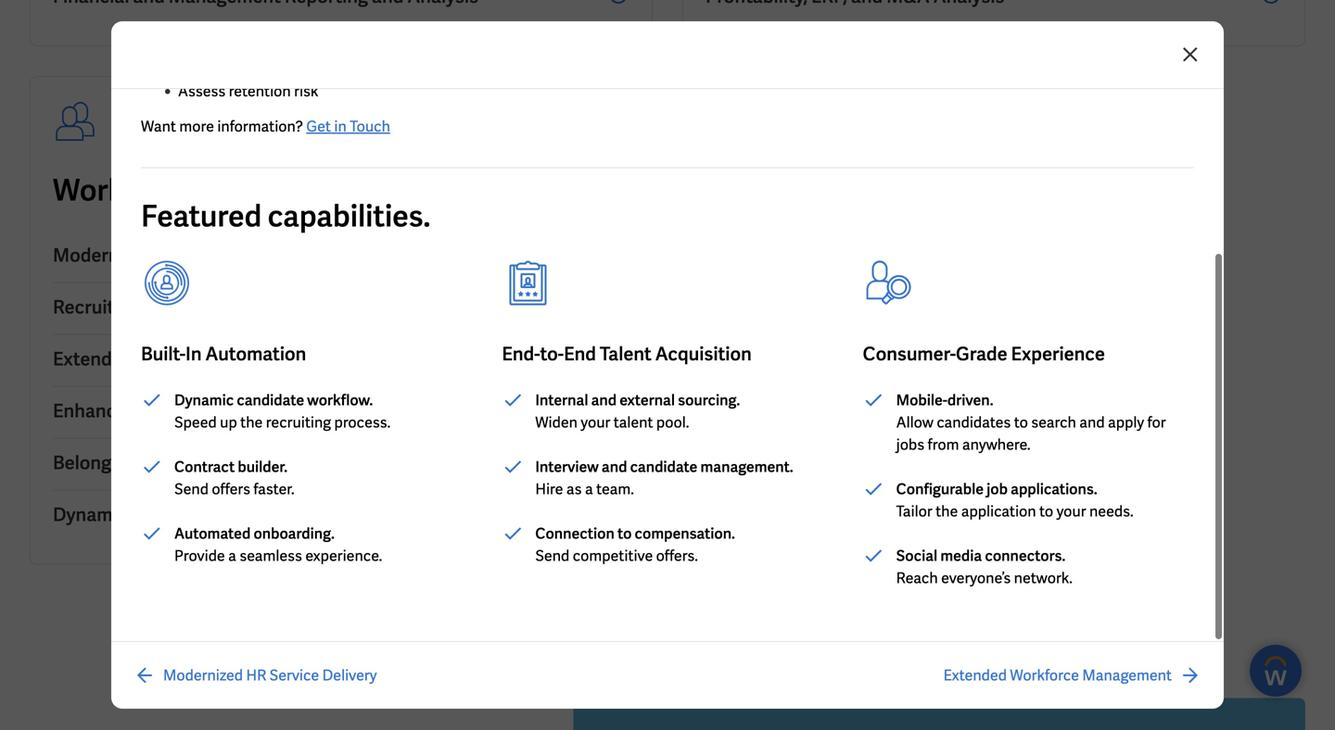 Task type: locate. For each thing, give the bounding box(es) containing it.
1 vertical spatial for
[[1148, 413, 1166, 433]]

1 horizontal spatial extended
[[944, 666, 1007, 686]]

1 horizontal spatial experience
[[1011, 342, 1105, 366]]

1 vertical spatial your
[[1057, 502, 1086, 522]]

interview
[[535, 458, 599, 477]]

want more information? get in touch
[[141, 117, 390, 136]]

experience
[[1011, 342, 1105, 366], [227, 399, 321, 423]]

experience inside enhanced employee experience button
[[227, 399, 321, 423]]

a
[[585, 480, 593, 499], [228, 547, 236, 566]]

belonging and diversity button
[[53, 439, 630, 491]]

and inside "mobile-driven. allow candidates to search and apply for jobs from anywhere."
[[1080, 413, 1105, 433]]

candidate down pool.
[[630, 458, 698, 477]]

1 horizontal spatial hr
[[246, 666, 266, 686]]

a inside the automated onboarding. provide a seamless experience.
[[228, 547, 236, 566]]

send down contract
[[174, 480, 209, 499]]

0 vertical spatial modernized hr service delivery
[[53, 243, 322, 268]]

end-to-end talent acquisition
[[502, 342, 752, 366]]

your
[[581, 413, 610, 433], [1057, 502, 1086, 522]]

capabilities.
[[268, 197, 431, 236]]

the down configurable at the bottom right
[[936, 502, 958, 522]]

management for the "extended workforce management" button inside featured capabilities. dialog
[[1082, 666, 1172, 686]]

and
[[118, 295, 150, 319], [591, 391, 617, 410], [1080, 413, 1105, 433], [141, 451, 173, 475], [602, 458, 627, 477]]

1 horizontal spatial service
[[269, 666, 319, 686]]

in
[[334, 117, 347, 136]]

1 vertical spatial management
[[1082, 666, 1172, 686]]

process.
[[334, 413, 391, 433]]

1 vertical spatial workforce
[[137, 347, 225, 371]]

automated onboarding. provide a seamless experience.
[[174, 524, 382, 566]]

sourcing.
[[678, 391, 740, 410]]

for down "more" on the left of the page
[[200, 171, 238, 210]]

experience for enhanced employee experience
[[227, 399, 321, 423]]

dynamic for dynamic candidate workflow. speed up the recruiting process.
[[174, 391, 234, 410]]

technology
[[422, 171, 577, 210]]

experience up search
[[1011, 342, 1105, 366]]

offers.
[[656, 547, 698, 566]]

allow
[[896, 413, 934, 433]]

the down want more information? get in touch
[[244, 171, 289, 210]]

touch
[[350, 117, 390, 136]]

modernized hr service delivery button
[[53, 231, 630, 283], [134, 665, 377, 687]]

and right "recruit"
[[118, 295, 150, 319]]

0 horizontal spatial extended
[[53, 347, 133, 371]]

workforce inside featured capabilities. dialog
[[1010, 666, 1079, 686]]

dynamic up speed
[[174, 391, 234, 410]]

experience up builder.
[[227, 399, 321, 423]]

workforce
[[53, 171, 194, 210], [137, 347, 225, 371], [1010, 666, 1079, 686]]

employee
[[141, 399, 223, 423]]

extended inside featured capabilities. dialog
[[944, 666, 1007, 686]]

2 vertical spatial workforce
[[1010, 666, 1079, 686]]

0 vertical spatial candidate
[[237, 391, 304, 410]]

network.
[[1014, 569, 1073, 588]]

modernized inside featured capabilities. dialog
[[163, 666, 243, 686]]

risk
[[294, 82, 318, 101]]

2 vertical spatial to
[[618, 524, 632, 544]]

0 vertical spatial to
[[1014, 413, 1028, 433]]

0 horizontal spatial management
[[229, 347, 341, 371]]

0 horizontal spatial extended workforce management button
[[53, 335, 630, 387]]

0 horizontal spatial experience
[[227, 399, 321, 423]]

built-in automation
[[141, 342, 306, 366]]

application
[[961, 502, 1036, 522]]

anywhere.
[[962, 435, 1031, 455]]

0 horizontal spatial a
[[228, 547, 236, 566]]

workforce for the "extended workforce management" button to the left
[[137, 347, 225, 371]]

1 vertical spatial candidate
[[630, 458, 698, 477]]

for inside "mobile-driven. allow candidates to search and apply for jobs from anywhere."
[[1148, 413, 1166, 433]]

extended up idc infobrief for tech image
[[944, 666, 1007, 686]]

0 vertical spatial modernized
[[53, 243, 153, 268]]

modernized
[[53, 243, 153, 268], [163, 666, 243, 686]]

reach
[[896, 569, 938, 588]]

team.
[[596, 480, 634, 499]]

0 horizontal spatial modernized
[[53, 243, 153, 268]]

1 horizontal spatial management
[[1082, 666, 1172, 686]]

1 vertical spatial extended workforce management button
[[944, 665, 1202, 687]]

your left talent
[[581, 413, 610, 433]]

1 horizontal spatial send
[[535, 547, 570, 566]]

pool.
[[656, 413, 689, 433]]

0 horizontal spatial to
[[618, 524, 632, 544]]

consumer-grade experience
[[863, 342, 1105, 366]]

featured
[[141, 197, 262, 236]]

0 horizontal spatial extended workforce management
[[53, 347, 341, 371]]

and left contract
[[141, 451, 173, 475]]

extended up enhanced
[[53, 347, 133, 371]]

enhanced employee experience button
[[53, 387, 630, 439]]

1 horizontal spatial to
[[1014, 413, 1028, 433]]

get
[[306, 117, 331, 136]]

1 horizontal spatial delivery
[[322, 666, 377, 686]]

acquisition
[[655, 342, 752, 366]]

job
[[987, 480, 1008, 499]]

diversity
[[176, 451, 252, 475]]

modernized hr service delivery
[[53, 243, 322, 268], [163, 666, 377, 686]]

0 horizontal spatial send
[[174, 480, 209, 499]]

0 vertical spatial modernized hr service delivery button
[[53, 231, 630, 283]]

and inside interview and candidate management. hire as a team.
[[602, 458, 627, 477]]

1 vertical spatial service
[[269, 666, 319, 686]]

1 vertical spatial dynamic
[[53, 503, 127, 527]]

dynamic inside "button"
[[53, 503, 127, 527]]

experience inside featured capabilities. dialog
[[1011, 342, 1105, 366]]

0 horizontal spatial for
[[200, 171, 238, 210]]

1 vertical spatial modernized
[[163, 666, 243, 686]]

delivery
[[252, 243, 322, 268], [322, 666, 377, 686]]

experience for consumer-grade experience
[[1011, 342, 1105, 366]]

workflow.
[[307, 391, 373, 410]]

0 vertical spatial extended workforce management
[[53, 347, 341, 371]]

0 horizontal spatial dynamic
[[53, 503, 127, 527]]

1 vertical spatial to
[[1039, 502, 1054, 522]]

1 vertical spatial modernized hr service delivery button
[[134, 665, 377, 687]]

to up competitive
[[618, 524, 632, 544]]

send inside contract builder. send offers faster.
[[174, 480, 209, 499]]

featured capabilities.
[[141, 197, 431, 236]]

0 horizontal spatial hr
[[157, 243, 182, 268]]

candidate up recruiting
[[237, 391, 304, 410]]

1 horizontal spatial extended workforce management button
[[944, 665, 1202, 687]]

to left search
[[1014, 413, 1028, 433]]

1 horizontal spatial for
[[1148, 413, 1166, 433]]

candidate
[[237, 391, 304, 410], [630, 458, 698, 477]]

the inside configurable job applications. tailor the application to your needs.
[[936, 502, 958, 522]]

dynamic down belonging
[[53, 503, 127, 527]]

a down automated on the left of the page
[[228, 547, 236, 566]]

modernized hr service delivery button inside featured capabilities. dialog
[[134, 665, 377, 687]]

mobile-
[[896, 391, 948, 410]]

for
[[200, 171, 238, 210], [1148, 413, 1166, 433]]

and for belonging and diversity
[[141, 451, 173, 475]]

external
[[620, 391, 675, 410]]

management inside featured capabilities. dialog
[[1082, 666, 1172, 686]]

0 vertical spatial your
[[581, 413, 610, 433]]

0 vertical spatial management
[[229, 347, 341, 371]]

modernized hr service delivery inside featured capabilities. dialog
[[163, 666, 377, 686]]

a right as
[[585, 480, 593, 499]]

your down applications.
[[1057, 502, 1086, 522]]

1 vertical spatial the
[[240, 413, 263, 433]]

get in touch link
[[306, 117, 390, 136]]

0 vertical spatial extended workforce management button
[[53, 335, 630, 387]]

and inside internal and external sourcing. widen your talent pool.
[[591, 391, 617, 410]]

the right up
[[240, 413, 263, 433]]

send down the connection
[[535, 547, 570, 566]]

hr
[[157, 243, 182, 268], [246, 666, 266, 686]]

dynamic candidate workflow. speed up the recruiting process.
[[174, 391, 391, 433]]

2 horizontal spatial to
[[1039, 502, 1054, 522]]

consumer-
[[863, 342, 956, 366]]

1 vertical spatial modernized hr service delivery
[[163, 666, 377, 686]]

1 horizontal spatial candidate
[[630, 458, 698, 477]]

1 vertical spatial hr
[[246, 666, 266, 686]]

retention
[[229, 82, 291, 101]]

1 vertical spatial delivery
[[322, 666, 377, 686]]

service inside featured capabilities. dialog
[[269, 666, 319, 686]]

enhanced
[[53, 399, 137, 423]]

a inside interview and candidate management. hire as a team.
[[585, 480, 593, 499]]

1 horizontal spatial extended workforce management
[[944, 666, 1172, 686]]

0 vertical spatial send
[[174, 480, 209, 499]]

your inside internal and external sourcing. widen your talent pool.
[[581, 413, 610, 433]]

1 vertical spatial extended workforce management
[[944, 666, 1172, 686]]

onboarding.
[[254, 524, 335, 544]]

future
[[295, 171, 383, 210]]

faster.
[[254, 480, 295, 499]]

1 vertical spatial a
[[228, 547, 236, 566]]

1 horizontal spatial dynamic
[[174, 391, 234, 410]]

service
[[186, 243, 249, 268], [269, 666, 319, 686]]

recruit and onboard button
[[53, 283, 630, 335]]

0 vertical spatial service
[[186, 243, 249, 268]]

1 horizontal spatial modernized
[[163, 666, 243, 686]]

0 vertical spatial a
[[585, 480, 593, 499]]

and up team.
[[602, 458, 627, 477]]

compensation.
[[635, 524, 735, 544]]

and up talent
[[591, 391, 617, 410]]

0 vertical spatial dynamic
[[174, 391, 234, 410]]

widen
[[535, 413, 578, 433]]

0 vertical spatial experience
[[1011, 342, 1105, 366]]

to
[[1014, 413, 1028, 433], [1039, 502, 1054, 522], [618, 524, 632, 544]]

curation
[[179, 503, 253, 527]]

0 horizontal spatial delivery
[[252, 243, 322, 268]]

1 horizontal spatial a
[[585, 480, 593, 499]]

for right apply
[[1148, 413, 1166, 433]]

dynamic inside dynamic candidate workflow. speed up the recruiting process.
[[174, 391, 234, 410]]

recruiting
[[266, 413, 331, 433]]

0 vertical spatial extended
[[53, 347, 133, 371]]

belonging and diversity
[[53, 451, 252, 475]]

1 vertical spatial extended
[[944, 666, 1007, 686]]

0 horizontal spatial your
[[581, 413, 610, 433]]

0 horizontal spatial candidate
[[237, 391, 304, 410]]

needs.
[[1090, 502, 1134, 522]]

extended workforce management button
[[53, 335, 630, 387], [944, 665, 1202, 687]]

idc infobrief for tech image
[[574, 699, 1306, 731]]

recruit and onboard
[[53, 295, 228, 319]]

and left apply
[[1080, 413, 1105, 433]]

social media connectors. reach everyone's network.
[[896, 547, 1073, 588]]

1 vertical spatial send
[[535, 547, 570, 566]]

extended workforce management inside featured capabilities. dialog
[[944, 666, 1172, 686]]

management
[[229, 347, 341, 371], [1082, 666, 1172, 686]]

2 vertical spatial the
[[936, 502, 958, 522]]

1 vertical spatial experience
[[227, 399, 321, 423]]

to down applications.
[[1039, 502, 1054, 522]]

hr inside featured capabilities. dialog
[[246, 666, 266, 686]]

1 horizontal spatial your
[[1057, 502, 1086, 522]]



Task type: vqa. For each thing, say whether or not it's contained in the screenshot.
Solutions—And
no



Task type: describe. For each thing, give the bounding box(es) containing it.
applications.
[[1011, 480, 1098, 499]]

onboard
[[154, 295, 228, 319]]

assess
[[178, 82, 226, 101]]

end
[[564, 342, 596, 366]]

experience.
[[305, 547, 382, 566]]

as
[[566, 480, 582, 499]]

0 vertical spatial the
[[244, 171, 289, 210]]

apply
[[1108, 413, 1144, 433]]

extended workforce management button inside featured capabilities. dialog
[[944, 665, 1202, 687]]

0 vertical spatial hr
[[157, 243, 182, 268]]

modernized hr service delivery button for recruit and onboard
[[53, 231, 630, 283]]

information?
[[217, 117, 303, 136]]

mobile-driven. allow candidates to search and apply for jobs from anywhere.
[[896, 391, 1166, 455]]

0 vertical spatial delivery
[[252, 243, 322, 268]]

speed
[[174, 413, 217, 433]]

modernized hr service delivery button for extended workforce management
[[134, 665, 377, 687]]

0 horizontal spatial service
[[186, 243, 249, 268]]

skills
[[131, 503, 176, 527]]

jobs
[[896, 435, 925, 455]]

dynamic skills curation button
[[53, 491, 630, 542]]

builder.
[[238, 458, 288, 477]]

your inside configurable job applications. tailor the application to your needs.
[[1057, 502, 1086, 522]]

competitive
[[573, 547, 653, 566]]

social
[[896, 547, 938, 566]]

to inside configurable job applications. tailor the application to your needs.
[[1039, 502, 1054, 522]]

management.
[[701, 458, 793, 477]]

dynamic for dynamic skills curation
[[53, 503, 127, 527]]

up
[[220, 413, 237, 433]]

0 vertical spatial workforce
[[53, 171, 194, 210]]

built-
[[141, 342, 186, 366]]

extended for the "extended workforce management" button to the left
[[53, 347, 133, 371]]

to inside connection to compensation. send competitive offers.
[[618, 524, 632, 544]]

enhanced employee experience
[[53, 399, 321, 423]]

more
[[179, 117, 214, 136]]

media
[[941, 547, 982, 566]]

extended for the "extended workforce management" button inside featured capabilities. dialog
[[944, 666, 1007, 686]]

grade
[[956, 342, 1008, 366]]

seamless
[[240, 547, 302, 566]]

internal and external sourcing. widen your talent pool.
[[535, 391, 740, 433]]

offers
[[212, 480, 250, 499]]

configurable
[[896, 480, 984, 499]]

automation
[[205, 342, 306, 366]]

candidate inside interview and candidate management. hire as a team.
[[630, 458, 698, 477]]

talent
[[614, 413, 653, 433]]

belonging
[[53, 451, 137, 475]]

connection to compensation. send competitive offers.
[[535, 524, 735, 566]]

send inside connection to compensation. send competitive offers.
[[535, 547, 570, 566]]

search
[[1031, 413, 1076, 433]]

want
[[141, 117, 176, 136]]

interview and candidate management. hire as a team.
[[535, 458, 793, 499]]

tailor
[[896, 502, 933, 522]]

talent
[[600, 342, 652, 366]]

recruit
[[53, 295, 114, 319]]

featured capabilities. dialog
[[0, 0, 1335, 731]]

in
[[185, 342, 202, 366]]

configurable job applications. tailor the application to your needs.
[[896, 480, 1134, 522]]

and for recruit and onboard
[[118, 295, 150, 319]]

workforce for the "extended workforce management" button inside featured capabilities. dialog
[[1010, 666, 1079, 686]]

internal
[[535, 391, 588, 410]]

connection
[[535, 524, 615, 544]]

end-
[[502, 342, 540, 366]]

provide
[[174, 547, 225, 566]]

management for the "extended workforce management" button to the left
[[229, 347, 341, 371]]

and for internal and external sourcing. widen your talent pool.
[[591, 391, 617, 410]]

driven.
[[948, 391, 994, 410]]

the inside dynamic candidate workflow. speed up the recruiting process.
[[240, 413, 263, 433]]

hire
[[535, 480, 563, 499]]

delivery inside featured capabilities. dialog
[[322, 666, 377, 686]]

candidates
[[937, 413, 1011, 433]]

everyone's
[[941, 569, 1011, 588]]

dynamic skills curation
[[53, 503, 253, 527]]

candidate inside dynamic candidate workflow. speed up the recruiting process.
[[237, 391, 304, 410]]

0 vertical spatial for
[[200, 171, 238, 210]]

to-
[[540, 342, 564, 366]]

contract
[[174, 458, 235, 477]]

automated
[[174, 524, 251, 544]]

connectors.
[[985, 547, 1066, 566]]

contract builder. send offers faster.
[[174, 458, 295, 499]]

workforce for the future of technology
[[53, 171, 577, 210]]

of
[[389, 171, 417, 210]]

from
[[928, 435, 959, 455]]

to inside "mobile-driven. allow candidates to search and apply for jobs from anywhere."
[[1014, 413, 1028, 433]]

assess retention risk
[[178, 82, 318, 101]]

and for interview and candidate management. hire as a team.
[[602, 458, 627, 477]]



